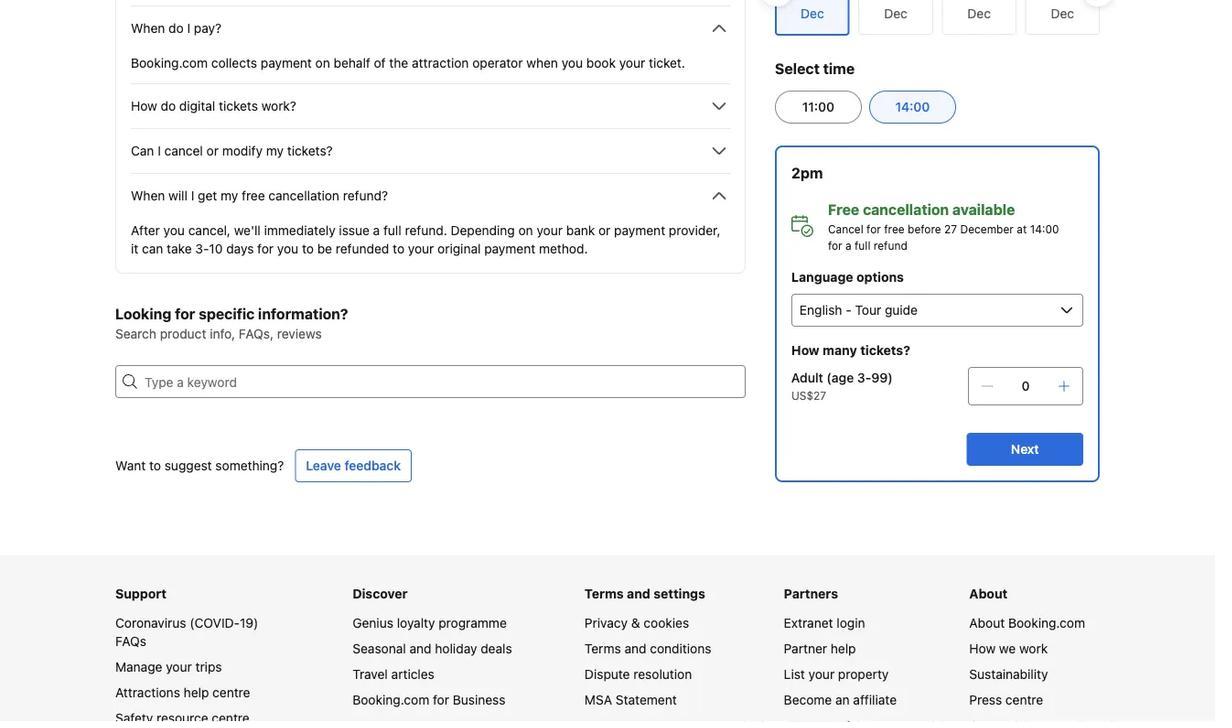 Task type: vqa. For each thing, say whether or not it's contained in the screenshot.


Task type: locate. For each thing, give the bounding box(es) containing it.
cancellation up before at top right
[[863, 201, 949, 218]]

and down loyalty
[[410, 641, 432, 656]]

terms down privacy
[[585, 641, 621, 656]]

free up refund
[[884, 222, 905, 235]]

0 vertical spatial when
[[131, 21, 165, 36]]

0 horizontal spatial 3-
[[195, 241, 209, 256]]

0 vertical spatial i
[[187, 21, 190, 36]]

0 horizontal spatial free
[[242, 188, 265, 203]]

0 vertical spatial a
[[373, 223, 380, 238]]

modify
[[222, 143, 263, 158]]

1 vertical spatial do
[[161, 98, 176, 113]]

when left will
[[131, 188, 165, 203]]

become
[[784, 692, 832, 708]]

payment left provider,
[[614, 223, 666, 238]]

booking.com for business
[[353, 692, 506, 708]]

a right issue
[[373, 223, 380, 238]]

when left the pay?
[[131, 21, 165, 36]]

for inside after you cancel, we'll immediately issue a full refund. depending on your bank or payment provider, it can take 3-10 days for you to be refunded to your original payment method.
[[257, 241, 274, 256]]

3- down cancel,
[[195, 241, 209, 256]]

attractions help centre link
[[115, 685, 250, 700]]

3- inside after you cancel, we'll immediately issue a full refund. depending on your bank or payment provider, it can take 3-10 days for you to be refunded to your original payment method.
[[195, 241, 209, 256]]

tickets? inside dropdown button
[[287, 143, 333, 158]]

us$27
[[792, 389, 827, 402]]

2 vertical spatial payment
[[484, 241, 536, 256]]

1 horizontal spatial you
[[277, 241, 299, 256]]

region
[[761, 0, 1115, 43]]

do left the pay?
[[169, 21, 184, 36]]

0 horizontal spatial full
[[383, 223, 402, 238]]

product
[[160, 326, 206, 341]]

reviews
[[277, 326, 322, 341]]

1 horizontal spatial dec
[[968, 6, 991, 21]]

2 horizontal spatial payment
[[614, 223, 666, 238]]

0 vertical spatial my
[[266, 143, 284, 158]]

dispute resolution
[[585, 667, 692, 682]]

3- inside adult (age 3-99) us$27
[[857, 370, 872, 385]]

to right want
[[149, 458, 161, 473]]

will
[[169, 188, 188, 203]]

collects
[[211, 55, 257, 70]]

and for conditions
[[625, 641, 647, 656]]

issue
[[339, 223, 370, 238]]

full inside after you cancel, we'll immediately issue a full refund. depending on your bank or payment provider, it can take 3-10 days for you to be refunded to your original payment method.
[[383, 223, 402, 238]]

resolution
[[634, 667, 692, 682]]

1 horizontal spatial free
[[884, 222, 905, 235]]

travel articles link
[[353, 667, 435, 682]]

work
[[1020, 641, 1048, 656]]

your
[[619, 55, 646, 70], [537, 223, 563, 238], [408, 241, 434, 256], [166, 659, 192, 675], [809, 667, 835, 682]]

depending
[[451, 223, 515, 238]]

when for when do i pay?
[[131, 21, 165, 36]]

press centre link
[[970, 692, 1044, 708]]

or
[[207, 143, 219, 158], [599, 223, 611, 238]]

1 vertical spatial a
[[846, 239, 852, 252]]

or right bank
[[599, 223, 611, 238]]

select
[[775, 60, 820, 77]]

0 vertical spatial help
[[831, 641, 856, 656]]

tickets? up 99)
[[861, 343, 911, 358]]

centre down trips
[[213, 685, 250, 700]]

2 horizontal spatial you
[[562, 55, 583, 70]]

become an affiliate
[[784, 692, 897, 708]]

0 vertical spatial 3-
[[195, 241, 209, 256]]

0 horizontal spatial help
[[184, 685, 209, 700]]

0 vertical spatial about
[[970, 586, 1008, 601]]

0 vertical spatial you
[[562, 55, 583, 70]]

when inside when will i get my free cancellation refund? dropdown button
[[131, 188, 165, 203]]

1 about from the top
[[970, 586, 1008, 601]]

your down 'partner help'
[[809, 667, 835, 682]]

a inside after you cancel, we'll immediately issue a full refund. depending on your bank or payment provider, it can take 3-10 days for you to be refunded to your original payment method.
[[373, 223, 380, 238]]

travel articles
[[353, 667, 435, 682]]

your right book at the top of page
[[619, 55, 646, 70]]

looking
[[115, 305, 171, 323]]

you up take
[[164, 223, 185, 238]]

genius loyalty programme
[[353, 616, 507, 631]]

booking.com down travel articles link
[[353, 692, 430, 708]]

2 horizontal spatial dec button
[[1026, 0, 1100, 35]]

for up 'product'
[[175, 305, 195, 323]]

full left "refund."
[[383, 223, 402, 238]]

0 horizontal spatial on
[[315, 55, 330, 70]]

0 vertical spatial full
[[383, 223, 402, 238]]

0 horizontal spatial my
[[221, 188, 238, 203]]

terms up privacy
[[585, 586, 624, 601]]

1 horizontal spatial 3-
[[857, 370, 872, 385]]

1 vertical spatial when
[[131, 188, 165, 203]]

1 vertical spatial or
[[599, 223, 611, 238]]

ticket.
[[649, 55, 685, 70]]

1 vertical spatial full
[[855, 239, 871, 252]]

booking.com down when do i pay?
[[131, 55, 208, 70]]

terms for terms and conditions
[[585, 641, 621, 656]]

1 vertical spatial how
[[792, 343, 820, 358]]

1 vertical spatial 14:00
[[1030, 222, 1060, 235]]

at
[[1017, 222, 1027, 235]]

want to suggest something?
[[115, 458, 284, 473]]

i right can
[[158, 143, 161, 158]]

i left the pay?
[[187, 21, 190, 36]]

manage
[[115, 659, 162, 675]]

you left book at the top of page
[[562, 55, 583, 70]]

to right refunded
[[393, 241, 405, 256]]

support
[[115, 586, 167, 601]]

0 vertical spatial payment
[[261, 55, 312, 70]]

(age
[[827, 370, 854, 385]]

digital
[[179, 98, 215, 113]]

how inside "dropdown button"
[[131, 98, 157, 113]]

adult (age 3-99) us$27
[[792, 370, 893, 402]]

1 horizontal spatial on
[[519, 223, 533, 238]]

how up can
[[131, 98, 157, 113]]

help down trips
[[184, 685, 209, 700]]

1 vertical spatial terms
[[585, 641, 621, 656]]

take
[[167, 241, 192, 256]]

3- right (age
[[857, 370, 872, 385]]

14:00 inside free cancellation available cancel for free before 27 december at 14:00 for a full refund
[[1030, 222, 1060, 235]]

provider,
[[669, 223, 721, 238]]

booking.com up work
[[1009, 616, 1086, 631]]

conditions
[[650, 641, 712, 656]]

do for when
[[169, 21, 184, 36]]

how
[[131, 98, 157, 113], [792, 343, 820, 358], [970, 641, 996, 656]]

2 terms from the top
[[585, 641, 621, 656]]

2 horizontal spatial how
[[970, 641, 996, 656]]

do inside "dropdown button"
[[161, 98, 176, 113]]

login
[[837, 616, 865, 631]]

1 horizontal spatial 14:00
[[1030, 222, 1060, 235]]

booking.com
[[131, 55, 208, 70], [1009, 616, 1086, 631], [353, 692, 430, 708]]

business
[[453, 692, 506, 708]]

on right depending
[[519, 223, 533, 238]]

settings
[[654, 586, 706, 601]]

0 horizontal spatial 14:00
[[896, 99, 930, 114]]

you down immediately at the left top of the page
[[277, 241, 299, 256]]

1 vertical spatial free
[[884, 222, 905, 235]]

0 horizontal spatial a
[[373, 223, 380, 238]]

when for when will i get my free cancellation refund?
[[131, 188, 165, 203]]

0 vertical spatial or
[[207, 143, 219, 158]]

0 horizontal spatial tickets?
[[287, 143, 333, 158]]

1 vertical spatial booking.com
[[1009, 616, 1086, 631]]

for
[[867, 222, 881, 235], [828, 239, 843, 252], [257, 241, 274, 256], [175, 305, 195, 323], [433, 692, 449, 708]]

help
[[831, 641, 856, 656], [184, 685, 209, 700]]

2 vertical spatial you
[[277, 241, 299, 256]]

my
[[266, 143, 284, 158], [221, 188, 238, 203]]

booking.com for booking.com collects payment on behalf of the attraction operator when you book your ticket.
[[131, 55, 208, 70]]

extranet login
[[784, 616, 865, 631]]

0 vertical spatial booking.com
[[131, 55, 208, 70]]

0 horizontal spatial or
[[207, 143, 219, 158]]

book
[[587, 55, 616, 70]]

do for how
[[161, 98, 176, 113]]

0 horizontal spatial dec
[[884, 6, 908, 21]]

1 horizontal spatial how
[[792, 343, 820, 358]]

discover
[[353, 586, 408, 601]]

or right the cancel
[[207, 143, 219, 158]]

when inside "when do i pay?" dropdown button
[[131, 21, 165, 36]]

my right get
[[221, 188, 238, 203]]

can i cancel or modify my tickets? button
[[131, 140, 730, 162]]

payment down depending
[[484, 241, 536, 256]]

do left digital
[[161, 98, 176, 113]]

my right modify
[[266, 143, 284, 158]]

1 horizontal spatial full
[[855, 239, 871, 252]]

seasonal and holiday deals link
[[353, 641, 512, 656]]

full
[[383, 223, 402, 238], [855, 239, 871, 252]]

2 about from the top
[[970, 616, 1005, 631]]

1 when from the top
[[131, 21, 165, 36]]

tickets?
[[287, 143, 333, 158], [861, 343, 911, 358]]

2 vertical spatial how
[[970, 641, 996, 656]]

when will i get my free cancellation refund?
[[131, 188, 388, 203]]

2 horizontal spatial dec
[[1051, 6, 1075, 21]]

1 vertical spatial about
[[970, 616, 1005, 631]]

how left we
[[970, 641, 996, 656]]

refund
[[874, 239, 908, 252]]

1 terms from the top
[[585, 586, 624, 601]]

free inside free cancellation available cancel for free before 27 december at 14:00 for a full refund
[[884, 222, 905, 235]]

to left be in the top of the page
[[302, 241, 314, 256]]

want
[[115, 458, 146, 473]]

and down &
[[625, 641, 647, 656]]

0 horizontal spatial dec button
[[859, 0, 933, 35]]

1 horizontal spatial cancellation
[[863, 201, 949, 218]]

1 horizontal spatial or
[[599, 223, 611, 238]]

1 vertical spatial 3-
[[857, 370, 872, 385]]

payment up work?
[[261, 55, 312, 70]]

2 dec from the left
[[968, 6, 991, 21]]

2 horizontal spatial to
[[393, 241, 405, 256]]

1 vertical spatial on
[[519, 223, 533, 238]]

and for settings
[[627, 586, 651, 601]]

leave feedback
[[306, 458, 401, 473]]

0 horizontal spatial you
[[164, 223, 185, 238]]

0 horizontal spatial how
[[131, 98, 157, 113]]

we
[[999, 641, 1016, 656]]

0 vertical spatial terms
[[585, 586, 624, 601]]

programme
[[439, 616, 507, 631]]

cancel
[[828, 222, 864, 235]]

help up list your property link
[[831, 641, 856, 656]]

and up privacy & cookies link
[[627, 586, 651, 601]]

1 vertical spatial help
[[184, 685, 209, 700]]

0 horizontal spatial cancellation
[[269, 188, 340, 203]]

your up attractions help centre link at the bottom left of page
[[166, 659, 192, 675]]

0 vertical spatial free
[[242, 188, 265, 203]]

2 when from the top
[[131, 188, 165, 203]]

for right the days
[[257, 241, 274, 256]]

can i cancel or modify my tickets?
[[131, 143, 333, 158]]

0 vertical spatial tickets?
[[287, 143, 333, 158]]

leave
[[306, 458, 341, 473]]

partner help link
[[784, 641, 856, 656]]

1 horizontal spatial booking.com
[[353, 692, 430, 708]]

genius
[[353, 616, 394, 631]]

dispute resolution link
[[585, 667, 692, 682]]

2 dec button from the left
[[942, 0, 1017, 35]]

2 vertical spatial i
[[191, 188, 194, 203]]

loyalty
[[397, 616, 435, 631]]

method.
[[539, 241, 588, 256]]

1 horizontal spatial dec button
[[942, 0, 1017, 35]]

full down cancel
[[855, 239, 871, 252]]

1 horizontal spatial tickets?
[[861, 343, 911, 358]]

about for about booking.com
[[970, 616, 1005, 631]]

refund.
[[405, 223, 447, 238]]

how up adult
[[792, 343, 820, 358]]

region containing dec
[[761, 0, 1115, 43]]

on left behalf
[[315, 55, 330, 70]]

1 vertical spatial my
[[221, 188, 238, 203]]

0 vertical spatial how
[[131, 98, 157, 113]]

about up about booking.com 'link'
[[970, 586, 1008, 601]]

for left business
[[433, 692, 449, 708]]

1 horizontal spatial help
[[831, 641, 856, 656]]

help for attractions
[[184, 685, 209, 700]]

original
[[438, 241, 481, 256]]

centre down the sustainability link in the bottom of the page
[[1006, 692, 1044, 708]]

do inside dropdown button
[[169, 21, 184, 36]]

cancellation inside dropdown button
[[269, 188, 340, 203]]

about up we
[[970, 616, 1005, 631]]

1 horizontal spatial payment
[[484, 241, 536, 256]]

statement
[[616, 692, 677, 708]]

0 horizontal spatial booking.com
[[131, 55, 208, 70]]

1 horizontal spatial a
[[846, 239, 852, 252]]

faqs,
[[239, 326, 274, 341]]

free inside when will i get my free cancellation refund? dropdown button
[[242, 188, 265, 203]]

a down cancel
[[846, 239, 852, 252]]

tickets? down work?
[[287, 143, 333, 158]]

coronavirus (covid-19) faqs
[[115, 616, 258, 649]]

tickets
[[219, 98, 258, 113]]

free up we'll
[[242, 188, 265, 203]]

options
[[857, 270, 904, 285]]

cancellation up immediately at the left top of the page
[[269, 188, 340, 203]]

i right will
[[191, 188, 194, 203]]

0 vertical spatial do
[[169, 21, 184, 36]]

booking.com for booking.com for business
[[353, 692, 430, 708]]

2 vertical spatial booking.com
[[353, 692, 430, 708]]

your up method.
[[537, 223, 563, 238]]



Task type: describe. For each thing, give the bounding box(es) containing it.
when do i pay?
[[131, 21, 222, 36]]

feedback
[[345, 458, 401, 473]]

when do i pay? button
[[131, 17, 730, 39]]

the
[[389, 55, 408, 70]]

cancellation inside free cancellation available cancel for free before 27 december at 14:00 for a full refund
[[863, 201, 949, 218]]

1 dec from the left
[[884, 6, 908, 21]]

1 horizontal spatial centre
[[1006, 692, 1044, 708]]

1 vertical spatial payment
[[614, 223, 666, 238]]

full inside free cancellation available cancel for free before 27 december at 14:00 for a full refund
[[855, 239, 871, 252]]

manage your trips
[[115, 659, 222, 675]]

how we work
[[970, 641, 1048, 656]]

something?
[[215, 458, 284, 473]]

property
[[838, 667, 889, 682]]

december
[[961, 222, 1014, 235]]

attraction
[[412, 55, 469, 70]]

list
[[784, 667, 805, 682]]

partner
[[784, 641, 827, 656]]

can
[[142, 241, 163, 256]]

or inside dropdown button
[[207, 143, 219, 158]]

0 horizontal spatial payment
[[261, 55, 312, 70]]

2 horizontal spatial booking.com
[[1009, 616, 1086, 631]]

0 horizontal spatial to
[[149, 458, 161, 473]]

press centre
[[970, 692, 1044, 708]]

select time
[[775, 60, 855, 77]]

or inside after you cancel, we'll immediately issue a full refund. depending on your bank or payment provider, it can take 3-10 days for you to be refunded to your original payment method.
[[599, 223, 611, 238]]

0 vertical spatial 14:00
[[896, 99, 930, 114]]

we'll
[[234, 223, 261, 238]]

days
[[226, 241, 254, 256]]

get
[[198, 188, 217, 203]]

affiliate
[[853, 692, 897, 708]]

for up refund
[[867, 222, 881, 235]]

operator
[[473, 55, 523, 70]]

msa
[[585, 692, 612, 708]]

and for holiday
[[410, 641, 432, 656]]

cancel,
[[188, 223, 231, 238]]

on inside after you cancel, we'll immediately issue a full refund. depending on your bank or payment provider, it can take 3-10 days for you to be refunded to your original payment method.
[[519, 223, 533, 238]]

language
[[792, 270, 854, 285]]

after
[[131, 223, 160, 238]]

before
[[908, 222, 942, 235]]

an
[[836, 692, 850, 708]]

msa statement link
[[585, 692, 677, 708]]

1 vertical spatial you
[[164, 223, 185, 238]]

after you cancel, we'll immediately issue a full refund. depending on your bank or payment provider, it can take 3-10 days for you to be refunded to your original payment method.
[[131, 223, 721, 256]]

&
[[631, 616, 640, 631]]

seasonal and holiday deals
[[353, 641, 512, 656]]

free for will
[[242, 188, 265, 203]]

terms and settings
[[585, 586, 706, 601]]

privacy & cookies link
[[585, 616, 689, 631]]

terms for terms and settings
[[585, 586, 624, 601]]

refunded
[[336, 241, 389, 256]]

partner help
[[784, 641, 856, 656]]

booking.com collects payment on behalf of the attraction operator when you book your ticket.
[[131, 55, 685, 70]]

99)
[[872, 370, 893, 385]]

Type a keyword field
[[137, 365, 746, 398]]

it
[[131, 241, 138, 256]]

cancel
[[164, 143, 203, 158]]

3 dec from the left
[[1051, 6, 1075, 21]]

language options
[[792, 270, 904, 285]]

dispute
[[585, 667, 630, 682]]

i for will
[[191, 188, 194, 203]]

when will i get my free cancellation refund? button
[[131, 185, 730, 207]]

privacy & cookies
[[585, 616, 689, 631]]

1 horizontal spatial my
[[266, 143, 284, 158]]

about booking.com
[[970, 616, 1086, 631]]

3 dec button from the left
[[1026, 0, 1100, 35]]

i for do
[[187, 21, 190, 36]]

coronavirus
[[115, 616, 186, 631]]

coronavirus (covid-19) faqs link
[[115, 616, 258, 649]]

1 vertical spatial tickets?
[[861, 343, 911, 358]]

adult
[[792, 370, 824, 385]]

search
[[115, 326, 156, 341]]

how for how do digital tickets work?
[[131, 98, 157, 113]]

help for partner
[[831, 641, 856, 656]]

sustainability link
[[970, 667, 1048, 682]]

0 horizontal spatial centre
[[213, 685, 250, 700]]

1 dec button from the left
[[859, 0, 933, 35]]

for down cancel
[[828, 239, 843, 252]]

looking for specific information? search product info, faqs, reviews
[[115, 305, 348, 341]]

free cancellation available cancel for free before 27 december at 14:00 for a full refund
[[828, 201, 1060, 252]]

a inside free cancellation available cancel for free before 27 december at 14:00 for a full refund
[[846, 239, 852, 252]]

holiday
[[435, 641, 477, 656]]

booking.com for business link
[[353, 692, 506, 708]]

how for how many tickets?
[[792, 343, 820, 358]]

1 vertical spatial i
[[158, 143, 161, 158]]

how many tickets?
[[792, 343, 911, 358]]

terms and conditions
[[585, 641, 712, 656]]

of
[[374, 55, 386, 70]]

0
[[1022, 378, 1030, 394]]

list your property
[[784, 667, 889, 682]]

attractions help centre
[[115, 685, 250, 700]]

be
[[317, 241, 332, 256]]

0 vertical spatial on
[[315, 55, 330, 70]]

how for how we work
[[970, 641, 996, 656]]

press
[[970, 692, 1002, 708]]

deals
[[481, 641, 512, 656]]

refund?
[[343, 188, 388, 203]]

11:00
[[802, 99, 835, 114]]

about for about
[[970, 586, 1008, 601]]

free for cancellation
[[884, 222, 905, 235]]

immediately
[[264, 223, 336, 238]]

genius loyalty programme link
[[353, 616, 507, 631]]

travel
[[353, 667, 388, 682]]

for inside the looking for specific information? search product info, faqs, reviews
[[175, 305, 195, 323]]

1 horizontal spatial to
[[302, 241, 314, 256]]

seasonal
[[353, 641, 406, 656]]

sustainability
[[970, 667, 1048, 682]]

msa statement
[[585, 692, 677, 708]]

10
[[209, 241, 223, 256]]

faqs
[[115, 634, 146, 649]]

many
[[823, 343, 857, 358]]

your down "refund."
[[408, 241, 434, 256]]

when
[[527, 55, 558, 70]]



